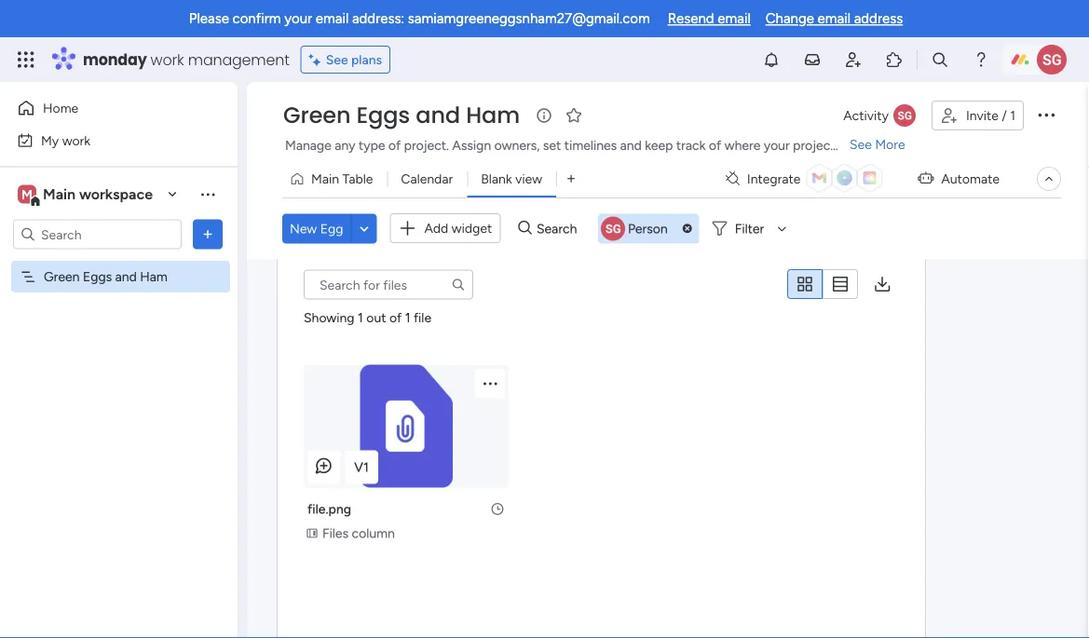 Task type: describe. For each thing, give the bounding box(es) containing it.
m
[[21, 186, 33, 202]]

1 horizontal spatial 1
[[405, 309, 410, 325]]

add widget
[[424, 220, 492, 236]]

arrow down image
[[771, 217, 793, 240]]

more
[[875, 137, 905, 152]]

see plans button
[[301, 46, 391, 74]]

monday
[[83, 49, 147, 70]]

work for monday
[[151, 49, 184, 70]]

see for see more
[[850, 137, 872, 152]]

email for change email address
[[818, 10, 851, 27]]

/
[[1002, 108, 1007, 123]]

workspace
[[79, 185, 153, 203]]

resend email
[[668, 10, 751, 27]]

widget
[[452, 220, 492, 236]]

files column button
[[304, 523, 401, 544]]

address:
[[352, 10, 405, 27]]

ham inside green eggs and ham list box
[[140, 269, 168, 285]]

any
[[335, 137, 355, 153]]

owners,
[[494, 137, 540, 153]]

eggs inside list box
[[83, 269, 112, 285]]

file actions image
[[481, 374, 499, 393]]

help image
[[972, 50, 991, 69]]

1 email from the left
[[316, 10, 349, 27]]

calendar button
[[387, 164, 467, 194]]

plans
[[351, 52, 382, 68]]

management
[[188, 49, 290, 70]]

apps image
[[885, 50, 904, 69]]

calendar
[[401, 171, 453, 187]]

stands.
[[839, 137, 880, 153]]

0 vertical spatial your
[[284, 10, 312, 27]]

confirm
[[233, 10, 281, 27]]

0 horizontal spatial options image
[[198, 225, 217, 244]]

search everything image
[[931, 50, 950, 69]]

workspace options image
[[198, 185, 217, 203]]

resend email link
[[668, 10, 751, 27]]

new egg
[[290, 221, 343, 236]]

1 horizontal spatial ham
[[466, 100, 520, 131]]

workspace selection element
[[18, 183, 156, 207]]

my work
[[41, 132, 90, 148]]

files
[[322, 526, 349, 541]]

search image
[[451, 277, 466, 292]]

1 inside button
[[1010, 108, 1016, 123]]

main content containing showing 1 out of 1 file
[[247, 200, 1089, 638]]

0 vertical spatial sam green image
[[1037, 45, 1067, 75]]

add widget button
[[390, 213, 501, 243]]

dapulse close image
[[683, 223, 692, 234]]

samiamgreeneggsnham27@gmail.com
[[408, 10, 650, 27]]

new egg button
[[282, 214, 351, 243]]

workspace image
[[18, 184, 36, 205]]

main for main workspace
[[43, 185, 76, 203]]

v1
[[354, 459, 369, 475]]

collapse board header image
[[1042, 171, 1057, 186]]

green eggs and ham inside green eggs and ham list box
[[44, 269, 168, 285]]

project
[[793, 137, 835, 153]]

invite / 1 button
[[932, 101, 1024, 130]]

table
[[342, 171, 373, 187]]

change
[[766, 10, 814, 27]]

please
[[189, 10, 229, 27]]

1 vertical spatial and
[[620, 137, 642, 153]]

egg
[[320, 221, 343, 236]]

work for my
[[62, 132, 90, 148]]

files column
[[322, 526, 395, 541]]

person button
[[598, 214, 700, 243]]



Task type: locate. For each thing, give the bounding box(es) containing it.
where
[[725, 137, 761, 153]]

green eggs and ham list box
[[0, 257, 238, 544]]

options image
[[1035, 103, 1058, 126], [198, 225, 217, 244]]

ham
[[466, 100, 520, 131], [140, 269, 168, 285]]

invite members image
[[844, 50, 863, 69]]

file.png
[[308, 501, 351, 517]]

1 horizontal spatial green eggs and ham
[[283, 100, 520, 131]]

blank
[[481, 171, 512, 187]]

manage any type of project. assign owners, set timelines and keep track of where your project stands.
[[285, 137, 880, 153]]

my work button
[[11, 125, 200, 155]]

person
[[628, 221, 668, 236]]

1 horizontal spatial options image
[[1035, 103, 1058, 126]]

file
[[414, 309, 432, 325]]

change email address link
[[766, 10, 903, 27]]

change email address
[[766, 10, 903, 27]]

email up see plans button
[[316, 10, 349, 27]]

invite
[[966, 108, 999, 123]]

showing 1 out of 1 file
[[304, 309, 432, 325]]

1 vertical spatial your
[[764, 137, 790, 153]]

invite / 1
[[966, 108, 1016, 123]]

home
[[43, 100, 78, 116]]

add to favorites image
[[565, 106, 583, 124]]

main inside button
[[311, 171, 339, 187]]

column
[[352, 526, 395, 541]]

keep
[[645, 137, 673, 153]]

work inside button
[[62, 132, 90, 148]]

please confirm your email address: samiamgreeneggsnham27@gmail.com
[[189, 10, 650, 27]]

0 horizontal spatial sam green image
[[598, 214, 628, 243]]

work
[[151, 49, 184, 70], [62, 132, 90, 148]]

1 vertical spatial ham
[[140, 269, 168, 285]]

0 horizontal spatial and
[[115, 269, 137, 285]]

1 vertical spatial green eggs and ham
[[44, 269, 168, 285]]

and
[[416, 100, 460, 131], [620, 137, 642, 153], [115, 269, 137, 285]]

main left table
[[311, 171, 339, 187]]

of right out
[[389, 309, 402, 325]]

1 vertical spatial green
[[44, 269, 80, 285]]

main table button
[[282, 164, 387, 194]]

your right confirm
[[284, 10, 312, 27]]

1 right /
[[1010, 108, 1016, 123]]

1
[[1010, 108, 1016, 123], [358, 309, 363, 325], [405, 309, 410, 325]]

and up project.
[[416, 100, 460, 131]]

green eggs and ham up project.
[[283, 100, 520, 131]]

0 horizontal spatial green
[[44, 269, 80, 285]]

ham up assign
[[466, 100, 520, 131]]

1 horizontal spatial main
[[311, 171, 339, 187]]

0 horizontal spatial main
[[43, 185, 76, 203]]

your up integrate
[[764, 137, 790, 153]]

activity
[[844, 108, 889, 123]]

gallery layout group
[[787, 269, 858, 300]]

main inside 'workspace selection' 'element'
[[43, 185, 76, 203]]

0 horizontal spatial email
[[316, 10, 349, 27]]

eggs down search in workspace field
[[83, 269, 112, 285]]

work right my
[[62, 132, 90, 148]]

view
[[515, 171, 542, 187]]

address
[[854, 10, 903, 27]]

dapulse integrations image
[[726, 172, 740, 186]]

new
[[290, 221, 317, 236]]

manage
[[285, 137, 332, 153]]

see more link
[[848, 135, 907, 154]]

timelines
[[565, 137, 617, 153]]

0 vertical spatial and
[[416, 100, 460, 131]]

select product image
[[17, 50, 35, 69]]

of for assign
[[389, 137, 401, 153]]

1 left out
[[358, 309, 363, 325]]

of inside main content
[[389, 309, 402, 325]]

0 vertical spatial options image
[[1035, 103, 1058, 126]]

add view image
[[567, 172, 575, 186]]

blank view
[[481, 171, 542, 187]]

options image right /
[[1035, 103, 1058, 126]]

0 vertical spatial green eggs and ham
[[283, 100, 520, 131]]

see for see plans
[[326, 52, 348, 68]]

work right the monday at the top left
[[151, 49, 184, 70]]

1 horizontal spatial email
[[718, 10, 751, 27]]

1 vertical spatial options image
[[198, 225, 217, 244]]

0 horizontal spatial see
[[326, 52, 348, 68]]

0 vertical spatial work
[[151, 49, 184, 70]]

options image down workspace options icon
[[198, 225, 217, 244]]

assign
[[452, 137, 491, 153]]

2 horizontal spatial and
[[620, 137, 642, 153]]

show board description image
[[533, 106, 555, 125]]

main table
[[311, 171, 373, 187]]

and left keep
[[620, 137, 642, 153]]

resend
[[668, 10, 714, 27]]

type
[[359, 137, 385, 153]]

filter button
[[705, 214, 793, 243]]

0 horizontal spatial your
[[284, 10, 312, 27]]

see more
[[850, 137, 905, 152]]

Search field
[[532, 215, 588, 242]]

sam green image right search field
[[598, 214, 628, 243]]

sam green image right the help icon
[[1037, 45, 1067, 75]]

1 left file
[[405, 309, 410, 325]]

green up manage
[[283, 100, 351, 131]]

see
[[326, 52, 348, 68], [850, 137, 872, 152]]

2 horizontal spatial email
[[818, 10, 851, 27]]

green eggs and ham
[[283, 100, 520, 131], [44, 269, 168, 285]]

1 vertical spatial see
[[850, 137, 872, 152]]

and inside list box
[[115, 269, 137, 285]]

1 vertical spatial eggs
[[83, 269, 112, 285]]

integrate
[[747, 171, 801, 187]]

eggs up type
[[357, 100, 410, 131]]

main right "workspace" "image"
[[43, 185, 76, 203]]

sam green image
[[1037, 45, 1067, 75], [598, 214, 628, 243]]

of right type
[[389, 137, 401, 153]]

2 horizontal spatial 1
[[1010, 108, 1016, 123]]

blank view button
[[467, 164, 556, 194]]

ham down search in workspace field
[[140, 269, 168, 285]]

Green Eggs and Ham field
[[279, 100, 525, 131]]

monday work management
[[83, 49, 290, 70]]

0 horizontal spatial eggs
[[83, 269, 112, 285]]

of
[[389, 137, 401, 153], [709, 137, 721, 153], [389, 309, 402, 325]]

option
[[0, 260, 238, 264]]

your
[[284, 10, 312, 27], [764, 137, 790, 153]]

activity button
[[836, 101, 924, 130]]

see plans
[[326, 52, 382, 68]]

of for file
[[389, 309, 402, 325]]

see left plans
[[326, 52, 348, 68]]

Search in workspace field
[[39, 224, 156, 245]]

0 vertical spatial green
[[283, 100, 351, 131]]

my
[[41, 132, 59, 148]]

home button
[[11, 93, 200, 123]]

0 vertical spatial eggs
[[357, 100, 410, 131]]

0 vertical spatial ham
[[466, 100, 520, 131]]

0 horizontal spatial work
[[62, 132, 90, 148]]

main
[[311, 171, 339, 187], [43, 185, 76, 203]]

1 horizontal spatial see
[[850, 137, 872, 152]]

1 horizontal spatial green
[[283, 100, 351, 131]]

see down activity
[[850, 137, 872, 152]]

main content
[[247, 200, 1089, 638]]

email right resend
[[718, 10, 751, 27]]

email
[[316, 10, 349, 27], [718, 10, 751, 27], [818, 10, 851, 27]]

1 vertical spatial sam green image
[[598, 214, 628, 243]]

1 horizontal spatial sam green image
[[1037, 45, 1067, 75]]

green
[[283, 100, 351, 131], [44, 269, 80, 285]]

email for resend email
[[718, 10, 751, 27]]

1 horizontal spatial eggs
[[357, 100, 410, 131]]

inbox image
[[803, 50, 822, 69]]

set
[[543, 137, 561, 153]]

autopilot image
[[918, 166, 934, 190]]

main for main table
[[311, 171, 339, 187]]

green down search in workspace field
[[44, 269, 80, 285]]

angle down image
[[360, 222, 369, 236]]

2 vertical spatial and
[[115, 269, 137, 285]]

0 vertical spatial see
[[326, 52, 348, 68]]

0 horizontal spatial ham
[[140, 269, 168, 285]]

1 horizontal spatial your
[[764, 137, 790, 153]]

notifications image
[[762, 50, 781, 69]]

1 horizontal spatial work
[[151, 49, 184, 70]]

see inside button
[[326, 52, 348, 68]]

2 email from the left
[[718, 10, 751, 27]]

project.
[[404, 137, 449, 153]]

1 vertical spatial work
[[62, 132, 90, 148]]

filter
[[735, 221, 764, 236]]

None search field
[[304, 270, 473, 299]]

track
[[676, 137, 706, 153]]

out
[[366, 309, 386, 325]]

download image
[[873, 275, 892, 294]]

add
[[424, 220, 448, 236]]

and down search in workspace field
[[115, 269, 137, 285]]

green eggs and ham down search in workspace field
[[44, 269, 168, 285]]

showing
[[304, 309, 355, 325]]

1 horizontal spatial and
[[416, 100, 460, 131]]

email right change
[[818, 10, 851, 27]]

v2 search image
[[518, 218, 532, 239]]

3 email from the left
[[818, 10, 851, 27]]

Search for files search field
[[304, 270, 473, 299]]

eggs
[[357, 100, 410, 131], [83, 269, 112, 285]]

0 horizontal spatial 1
[[358, 309, 363, 325]]

automate
[[942, 171, 1000, 187]]

main workspace
[[43, 185, 153, 203]]

green inside list box
[[44, 269, 80, 285]]

of right track
[[709, 137, 721, 153]]

0 horizontal spatial green eggs and ham
[[44, 269, 168, 285]]



Task type: vqa. For each thing, say whether or not it's contained in the screenshot.
main content
yes



